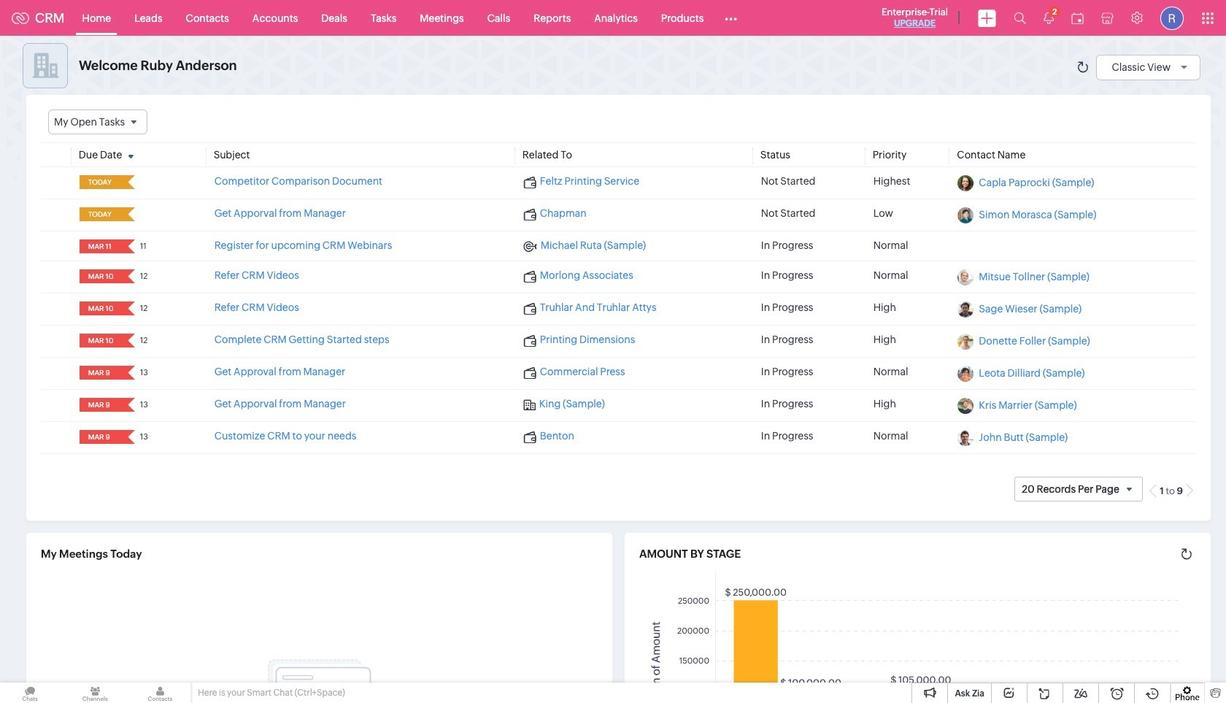 Task type: locate. For each thing, give the bounding box(es) containing it.
search element
[[1005, 0, 1035, 36]]

create menu element
[[970, 0, 1005, 35]]

1 vertical spatial late by  days image
[[122, 210, 140, 218]]

channels image
[[65, 683, 125, 703]]

None field
[[48, 110, 148, 134], [84, 175, 118, 189], [84, 208, 118, 221], [84, 240, 118, 254], [84, 270, 118, 283], [84, 302, 118, 316], [84, 334, 118, 348], [84, 366, 118, 380], [84, 398, 118, 412], [84, 430, 118, 444], [48, 110, 148, 134], [84, 175, 118, 189], [84, 208, 118, 221], [84, 240, 118, 254], [84, 270, 118, 283], [84, 302, 118, 316], [84, 334, 118, 348], [84, 366, 118, 380], [84, 398, 118, 412], [84, 430, 118, 444]]

signals element
[[1035, 0, 1063, 36]]

logo image
[[12, 12, 29, 24]]

contacts image
[[130, 683, 190, 703]]

1 late by  days image from the top
[[122, 178, 140, 186]]

chats image
[[0, 683, 60, 703]]

create menu image
[[978, 9, 997, 27]]

0 vertical spatial late by  days image
[[122, 178, 140, 186]]

2 late by  days image from the top
[[122, 210, 140, 218]]

late by  days image
[[122, 178, 140, 186], [122, 210, 140, 218]]



Task type: vqa. For each thing, say whether or not it's contained in the screenshot.
the left Account Name
no



Task type: describe. For each thing, give the bounding box(es) containing it.
profile element
[[1152, 0, 1193, 35]]

profile image
[[1161, 6, 1184, 30]]

Other Modules field
[[716, 6, 747, 30]]

search image
[[1014, 12, 1027, 24]]

calendar image
[[1072, 12, 1084, 24]]



